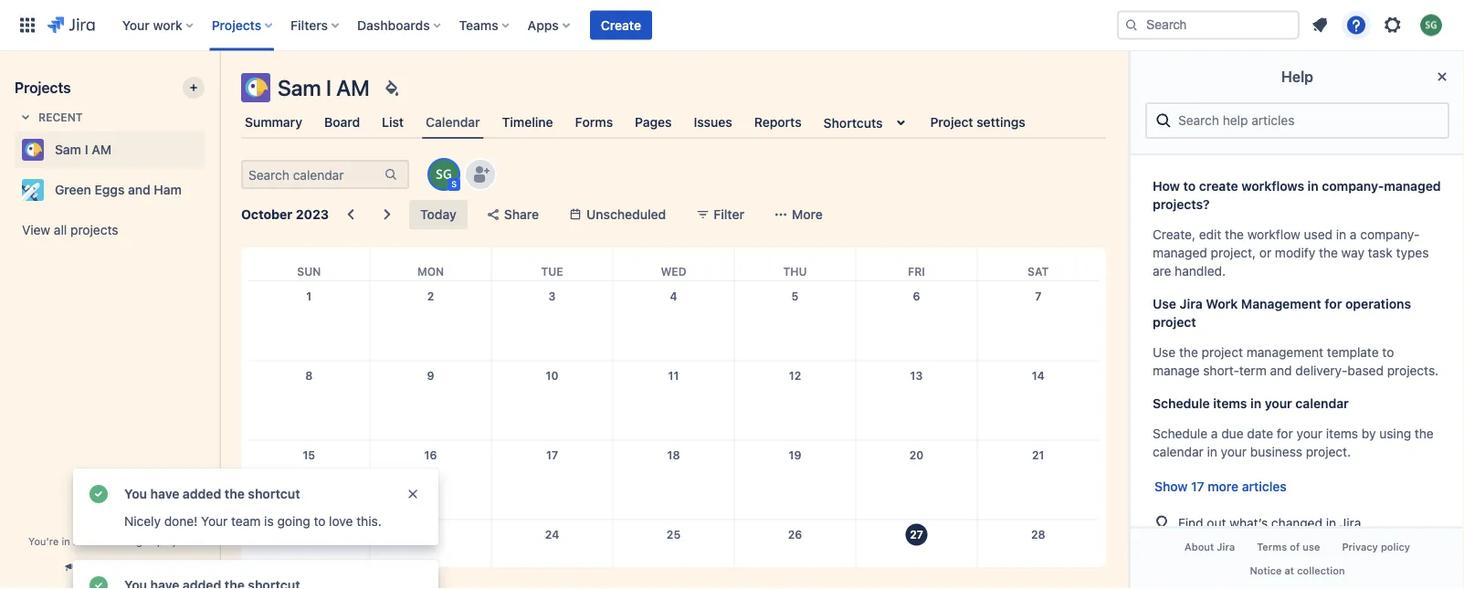 Task type: locate. For each thing, give the bounding box(es) containing it.
workflows
[[1242, 179, 1305, 194]]

1 vertical spatial your
[[1297, 426, 1323, 441]]

1 vertical spatial company-
[[1361, 227, 1421, 242]]

share button
[[475, 200, 550, 229]]

your inside popup button
[[122, 17, 150, 32]]

your down due
[[1221, 445, 1247, 460]]

to up based
[[1383, 345, 1395, 360]]

0 horizontal spatial jira
[[1180, 297, 1203, 312]]

is
[[264, 514, 274, 529]]

a left due
[[1212, 426, 1219, 441]]

1 horizontal spatial i
[[326, 75, 332, 101]]

in right the workflows
[[1308, 179, 1319, 194]]

dismiss image
[[406, 487, 420, 502]]

project up the short-
[[1202, 345, 1244, 360]]

11
[[669, 370, 679, 382]]

row containing 22
[[249, 520, 1099, 589]]

mon
[[418, 265, 444, 278]]

privacy
[[1343, 542, 1379, 554]]

banner containing your work
[[0, 0, 1465, 51]]

schedule down 'manage'
[[1153, 396, 1210, 411]]

and
[[128, 182, 151, 197], [1271, 363, 1293, 378]]

2 use from the top
[[1153, 345, 1176, 360]]

due
[[1222, 426, 1244, 441]]

1 horizontal spatial jira
[[1217, 542, 1236, 554]]

projects button
[[206, 11, 280, 40]]

and left ham
[[128, 182, 151, 197]]

your up project.
[[1297, 426, 1323, 441]]

0 vertical spatial a
[[1351, 227, 1357, 242]]

a inside create, edit the workflow used in a company- managed project, or modify the way task types are handled.
[[1351, 227, 1357, 242]]

0 horizontal spatial for
[[1277, 426, 1294, 441]]

success image down give
[[88, 575, 110, 589]]

1 horizontal spatial items
[[1327, 426, 1359, 441]]

project inside use jira work management for operations project
[[1153, 315, 1197, 330]]

edit
[[1200, 227, 1222, 242]]

22
[[302, 529, 316, 542]]

1 vertical spatial 17
[[1192, 479, 1205, 494]]

0 vertical spatial success image
[[88, 483, 110, 505]]

added
[[183, 487, 221, 502]]

jira inside about jira button
[[1217, 542, 1236, 554]]

to inside how to create workflows in company-managed projects?
[[1184, 179, 1196, 194]]

close image
[[1432, 66, 1454, 88]]

jira image
[[48, 14, 95, 36], [48, 14, 95, 36]]

1 link
[[294, 281, 324, 311]]

view
[[22, 223, 50, 238]]

0 vertical spatial managed
[[1385, 179, 1442, 194]]

the inside schedule a due date for your items by using the calendar in your business project.
[[1415, 426, 1434, 441]]

1 horizontal spatial to
[[1184, 179, 1196, 194]]

use jira work management for operations project
[[1153, 297, 1412, 330]]

calendar up show
[[1153, 445, 1204, 460]]

17 left more
[[1192, 479, 1205, 494]]

managed down the nicely
[[110, 535, 154, 547]]

2 vertical spatial project
[[157, 535, 191, 547]]

terms of use
[[1258, 542, 1321, 554]]

18 link
[[659, 441, 689, 470]]

schedule for schedule a due date for your items by using the calendar in your business project.
[[1153, 426, 1208, 441]]

use up 'manage'
[[1153, 345, 1176, 360]]

jira inside use jira work management for operations project
[[1180, 297, 1203, 312]]

14
[[1032, 370, 1045, 382]]

managed up types
[[1385, 179, 1442, 194]]

2 horizontal spatial project
[[1202, 345, 1244, 360]]

project.
[[1306, 445, 1352, 460]]

view all projects link
[[15, 214, 205, 247]]

0 horizontal spatial calendar
[[1153, 445, 1204, 460]]

1 vertical spatial calendar
[[1153, 445, 1204, 460]]

primary element
[[11, 0, 1118, 51]]

2 horizontal spatial managed
[[1385, 179, 1442, 194]]

0 vertical spatial 17
[[546, 449, 558, 462]]

a left team- on the bottom of the page
[[73, 535, 79, 547]]

create project image
[[186, 80, 201, 95]]

sam i am down recent
[[55, 142, 112, 157]]

in
[[1308, 179, 1319, 194], [1337, 227, 1347, 242], [1251, 396, 1262, 411], [1208, 445, 1218, 460], [1327, 515, 1337, 530], [62, 535, 70, 547]]

1 vertical spatial schedule
[[1153, 426, 1208, 441]]

sam down recent
[[55, 142, 81, 157]]

0 horizontal spatial items
[[1214, 396, 1248, 411]]

use down "are"
[[1153, 297, 1177, 312]]

show 17 more articles button
[[1146, 476, 1296, 498]]

1 horizontal spatial a
[[1212, 426, 1219, 441]]

to up the projects?
[[1184, 179, 1196, 194]]

in up the show 17 more articles
[[1208, 445, 1218, 460]]

0 vertical spatial for
[[1325, 297, 1343, 312]]

appswitcher icon image
[[16, 14, 38, 36]]

banner
[[0, 0, 1465, 51]]

love
[[329, 514, 353, 529]]

0 vertical spatial jira
[[1180, 297, 1203, 312]]

2 vertical spatial to
[[314, 514, 326, 529]]

use
[[1153, 297, 1177, 312], [1153, 345, 1176, 360]]

17 up 24 link at the left bottom of the page
[[546, 449, 558, 462]]

2 horizontal spatial jira
[[1340, 515, 1362, 530]]

2 horizontal spatial your
[[1297, 426, 1323, 441]]

0 vertical spatial am
[[336, 75, 370, 101]]

am up 'green eggs and ham' link
[[92, 142, 112, 157]]

calendar
[[1296, 396, 1350, 411], [1153, 445, 1204, 460]]

modify
[[1276, 245, 1316, 260]]

1 vertical spatial projects
[[15, 79, 71, 96]]

sam i am up board
[[278, 75, 370, 101]]

0 vertical spatial project
[[1153, 315, 1197, 330]]

add to starred image
[[199, 139, 221, 161]]

today button
[[409, 200, 468, 229]]

the inside "use the project management template to manage short-term and delivery-based projects."
[[1180, 345, 1199, 360]]

green eggs and ham
[[55, 182, 182, 197]]

0 horizontal spatial project
[[157, 535, 191, 547]]

0 vertical spatial sam
[[278, 75, 321, 101]]

am
[[336, 75, 370, 101], [92, 142, 112, 157]]

0 horizontal spatial to
[[314, 514, 326, 529]]

2 vertical spatial jira
[[1217, 542, 1236, 554]]

set background color image
[[381, 77, 403, 99]]

0 horizontal spatial a
[[73, 535, 79, 547]]

your up date
[[1265, 396, 1293, 411]]

i up green
[[85, 142, 88, 157]]

1 vertical spatial sam i am
[[55, 142, 112, 157]]

company- up task
[[1361, 227, 1421, 242]]

your profile and settings image
[[1421, 14, 1443, 36]]

ham
[[154, 182, 182, 197]]

pages link
[[632, 106, 676, 139]]

managed
[[1385, 179, 1442, 194], [1153, 245, 1208, 260], [110, 535, 154, 547]]

18
[[668, 449, 680, 462]]

green
[[55, 182, 91, 197]]

23
[[424, 529, 438, 542]]

create, edit the workflow used in a company- managed project, or modify the way task types are handled.
[[1153, 227, 1430, 279]]

work
[[1206, 297, 1238, 312]]

schedule left due
[[1153, 426, 1208, 441]]

nicely
[[124, 514, 161, 529]]

i up board
[[326, 75, 332, 101]]

1 vertical spatial for
[[1277, 426, 1294, 441]]

0 horizontal spatial am
[[92, 142, 112, 157]]

Search help articles field
[[1173, 104, 1441, 137]]

unscheduled
[[587, 207, 666, 222]]

for up business
[[1277, 426, 1294, 441]]

schedule inside schedule a due date for your items by using the calendar in your business project.
[[1153, 426, 1208, 441]]

use inside use jira work management for operations project
[[1153, 297, 1177, 312]]

1 horizontal spatial and
[[1271, 363, 1293, 378]]

row
[[249, 248, 1099, 281], [249, 281, 1099, 361], [249, 361, 1099, 441], [249, 441, 1099, 520], [249, 520, 1099, 589]]

about jira
[[1185, 542, 1236, 554]]

mon link
[[414, 248, 448, 281]]

your down you have added the shortcut
[[201, 514, 228, 529]]

Search field
[[1118, 11, 1300, 40]]

1 horizontal spatial calendar
[[1296, 396, 1350, 411]]

project down 'done!'
[[157, 535, 191, 547]]

1 vertical spatial i
[[85, 142, 88, 157]]

17 inside button
[[1192, 479, 1205, 494]]

row containing 1
[[249, 281, 1099, 361]]

to inside "use the project management template to manage short-term and delivery-based projects."
[[1383, 345, 1395, 360]]

4 row from the top
[[249, 441, 1099, 520]]

row containing 8
[[249, 361, 1099, 441]]

0 vertical spatial company-
[[1323, 179, 1385, 194]]

projects.
[[1388, 363, 1439, 378]]

projects up 'sidebar navigation' image
[[212, 17, 261, 32]]

jira for about jira
[[1217, 542, 1236, 554]]

for for management
[[1325, 297, 1343, 312]]

1 schedule from the top
[[1153, 396, 1210, 411]]

1 row from the top
[[249, 248, 1099, 281]]

use for use the project management template to manage short-term and delivery-based projects.
[[1153, 345, 1176, 360]]

projects up "collapse recent projects" image
[[15, 79, 71, 96]]

1 vertical spatial your
[[201, 514, 228, 529]]

1 vertical spatial jira
[[1340, 515, 1362, 530]]

sam up summary
[[278, 75, 321, 101]]

3
[[549, 290, 556, 302]]

1 vertical spatial sam
[[55, 142, 81, 157]]

jira left work
[[1180, 297, 1203, 312]]

project up 'manage'
[[1153, 315, 1197, 330]]

company- up "used"
[[1323, 179, 1385, 194]]

manage
[[1153, 363, 1200, 378]]

search image
[[1125, 18, 1140, 32]]

3 row from the top
[[249, 361, 1099, 441]]

1 horizontal spatial sam
[[278, 75, 321, 101]]

tue link
[[538, 248, 567, 281]]

teams
[[459, 17, 499, 32]]

have
[[150, 487, 179, 502]]

in right changed at the right of page
[[1327, 515, 1337, 530]]

tab list
[[230, 106, 1118, 139]]

1 vertical spatial items
[[1327, 426, 1359, 441]]

jira inside find out what's changed in jira link
[[1340, 515, 1362, 530]]

the up team
[[225, 487, 245, 502]]

0 vertical spatial schedule
[[1153, 396, 1210, 411]]

in up date
[[1251, 396, 1262, 411]]

collapse recent projects image
[[15, 106, 37, 128]]

unscheduled button
[[557, 200, 677, 229]]

forms link
[[572, 106, 617, 139]]

27
[[910, 529, 924, 542]]

1 vertical spatial use
[[1153, 345, 1176, 360]]

items up project.
[[1327, 426, 1359, 441]]

success image
[[88, 483, 110, 505], [88, 575, 110, 589]]

0 vertical spatial your
[[1265, 396, 1293, 411]]

1 horizontal spatial your
[[1265, 396, 1293, 411]]

delivery-
[[1296, 363, 1348, 378]]

in up way
[[1337, 227, 1347, 242]]

1 horizontal spatial managed
[[1153, 245, 1208, 260]]

2 row from the top
[[249, 281, 1099, 361]]

items up due
[[1214, 396, 1248, 411]]

your work button
[[117, 11, 201, 40]]

am up board
[[336, 75, 370, 101]]

20
[[910, 449, 924, 462]]

more
[[792, 207, 823, 222]]

0 vertical spatial items
[[1214, 396, 1248, 411]]

management
[[1242, 297, 1322, 312]]

grid
[[249, 248, 1099, 589]]

0 vertical spatial your
[[122, 17, 150, 32]]

calendar down the delivery-
[[1296, 396, 1350, 411]]

1 use from the top
[[1153, 297, 1177, 312]]

all
[[54, 223, 67, 238]]

4 link
[[659, 281, 689, 311]]

a up way
[[1351, 227, 1357, 242]]

your left work
[[122, 17, 150, 32]]

25 link
[[659, 521, 689, 550]]

by
[[1362, 426, 1377, 441]]

14 link
[[1024, 361, 1053, 391]]

0 horizontal spatial your
[[122, 17, 150, 32]]

9 link
[[416, 361, 445, 391]]

the up 'manage'
[[1180, 345, 1199, 360]]

summary
[[245, 115, 302, 130]]

you
[[124, 487, 147, 502]]

use inside "use the project management template to manage short-term and delivery-based projects."
[[1153, 345, 1176, 360]]

1 vertical spatial and
[[1271, 363, 1293, 378]]

for inside schedule a due date for your items by using the calendar in your business project.
[[1277, 426, 1294, 441]]

sam
[[278, 75, 321, 101], [55, 142, 81, 157]]

17
[[546, 449, 558, 462], [1192, 479, 1205, 494]]

managed down create,
[[1153, 245, 1208, 260]]

1 horizontal spatial projects
[[212, 17, 261, 32]]

wed link
[[657, 248, 690, 281]]

articles
[[1243, 479, 1287, 494]]

1 vertical spatial to
[[1383, 345, 1395, 360]]

1 horizontal spatial project
[[1153, 315, 1197, 330]]

0 vertical spatial projects
[[212, 17, 261, 32]]

in inside schedule a due date for your items by using the calendar in your business project.
[[1208, 445, 1218, 460]]

to left love
[[314, 514, 326, 529]]

policy
[[1382, 542, 1411, 554]]

1 vertical spatial a
[[1212, 426, 1219, 441]]

project settings
[[931, 115, 1026, 130]]

the right using
[[1415, 426, 1434, 441]]

shortcuts button
[[820, 106, 916, 139]]

1 horizontal spatial 17
[[1192, 479, 1205, 494]]

for inside use jira work management for operations project
[[1325, 297, 1343, 312]]

24 link
[[538, 521, 567, 550]]

0 vertical spatial use
[[1153, 297, 1177, 312]]

success image left "you" at bottom left
[[88, 483, 110, 505]]

add people image
[[470, 164, 492, 186]]

and down 'management'
[[1271, 363, 1293, 378]]

2 horizontal spatial to
[[1383, 345, 1395, 360]]

managed inside create, edit the workflow used in a company- managed project, or modify the way task types are handled.
[[1153, 245, 1208, 260]]

jira up privacy
[[1340, 515, 1362, 530]]

going
[[277, 514, 310, 529]]

6 link
[[902, 281, 932, 311]]

1 vertical spatial project
[[1202, 345, 1244, 360]]

handled.
[[1175, 264, 1226, 279]]

0 horizontal spatial and
[[128, 182, 151, 197]]

1 vertical spatial success image
[[88, 575, 110, 589]]

0 vertical spatial and
[[128, 182, 151, 197]]

management
[[1247, 345, 1324, 360]]

2 vertical spatial a
[[73, 535, 79, 547]]

1 horizontal spatial your
[[201, 514, 228, 529]]

2 horizontal spatial a
[[1351, 227, 1357, 242]]

calendar inside schedule a due date for your items by using the calendar in your business project.
[[1153, 445, 1204, 460]]

notifications image
[[1309, 14, 1331, 36]]

1 horizontal spatial sam i am
[[278, 75, 370, 101]]

0 horizontal spatial managed
[[110, 535, 154, 547]]

row containing sun
[[249, 248, 1099, 281]]

for left the operations
[[1325, 297, 1343, 312]]

20 link
[[902, 441, 932, 470]]

2 vertical spatial your
[[1221, 445, 1247, 460]]

9
[[427, 370, 435, 382]]

projects
[[212, 17, 261, 32], [15, 79, 71, 96]]

give feedback button
[[52, 553, 167, 583]]

2 schedule from the top
[[1153, 426, 1208, 441]]

1 vertical spatial managed
[[1153, 245, 1208, 260]]

jira down out
[[1217, 542, 1236, 554]]

1 success image from the top
[[88, 483, 110, 505]]

0 vertical spatial to
[[1184, 179, 1196, 194]]

0 horizontal spatial sam
[[55, 142, 81, 157]]

sam i am
[[278, 75, 370, 101], [55, 142, 112, 157]]

5 row from the top
[[249, 520, 1099, 589]]

1 horizontal spatial for
[[1325, 297, 1343, 312]]



Task type: describe. For each thing, give the bounding box(es) containing it.
0 vertical spatial calendar
[[1296, 396, 1350, 411]]

october 2023
[[241, 207, 329, 222]]

jira for use jira work management for operations project
[[1180, 297, 1203, 312]]

row containing 15
[[249, 441, 1099, 520]]

collection
[[1298, 565, 1346, 576]]

and inside 'green eggs and ham' link
[[128, 182, 151, 197]]

settings image
[[1383, 14, 1405, 36]]

0 horizontal spatial i
[[85, 142, 88, 157]]

2 vertical spatial managed
[[110, 535, 154, 547]]

fri
[[908, 265, 926, 278]]

0 horizontal spatial your
[[1221, 445, 1247, 460]]

timeline link
[[499, 106, 557, 139]]

items inside schedule a due date for your items by using the calendar in your business project.
[[1327, 426, 1359, 441]]

15
[[303, 449, 315, 462]]

you have added the shortcut
[[124, 487, 300, 502]]

terms of use link
[[1247, 536, 1332, 559]]

give feedback
[[81, 562, 157, 574]]

25
[[667, 529, 681, 542]]

28
[[1032, 529, 1046, 542]]

16 link
[[416, 441, 445, 470]]

shortcut
[[248, 487, 300, 502]]

13 link
[[902, 361, 932, 391]]

a inside schedule a due date for your items by using the calendar in your business project.
[[1212, 426, 1219, 441]]

give
[[81, 562, 104, 574]]

reports link
[[751, 106, 806, 139]]

0 vertical spatial i
[[326, 75, 332, 101]]

sam i am link
[[15, 132, 197, 168]]

more
[[1208, 479, 1239, 494]]

about jira button
[[1174, 536, 1247, 559]]

filter button
[[685, 200, 756, 229]]

create button
[[590, 11, 652, 40]]

previous month image
[[340, 204, 362, 226]]

notice at collection link
[[1239, 559, 1357, 582]]

12
[[789, 370, 802, 382]]

based
[[1348, 363, 1384, 378]]

8 link
[[294, 361, 324, 391]]

add to starred image
[[199, 179, 221, 201]]

notice
[[1250, 565, 1282, 576]]

done!
[[164, 514, 198, 529]]

work
[[153, 17, 183, 32]]

1 vertical spatial am
[[92, 142, 112, 157]]

use for use jira work management for operations project
[[1153, 297, 1177, 312]]

template
[[1328, 345, 1379, 360]]

eggs
[[95, 182, 125, 197]]

projects
[[70, 223, 118, 238]]

using
[[1380, 426, 1412, 441]]

28 link
[[1024, 521, 1053, 550]]

sam inside sam i am link
[[55, 142, 81, 157]]

2 success image from the top
[[88, 575, 110, 589]]

3 link
[[538, 281, 567, 311]]

schedule items in your calendar
[[1153, 396, 1350, 411]]

use the project management template to manage short-term and delivery-based projects.
[[1153, 345, 1439, 378]]

fri link
[[905, 248, 929, 281]]

business
[[1251, 445, 1303, 460]]

17 link
[[538, 441, 567, 470]]

unscheduled image
[[568, 207, 583, 222]]

create
[[1200, 179, 1239, 194]]

october
[[241, 207, 293, 222]]

grid containing sun
[[249, 248, 1099, 589]]

27 link
[[902, 521, 932, 550]]

project
[[931, 115, 974, 130]]

sat link
[[1024, 248, 1053, 281]]

0 horizontal spatial 17
[[546, 449, 558, 462]]

about
[[1185, 542, 1215, 554]]

the up project,
[[1225, 227, 1245, 242]]

1 horizontal spatial am
[[336, 75, 370, 101]]

the down "used"
[[1320, 245, 1339, 260]]

2 link
[[416, 281, 445, 311]]

19
[[789, 449, 802, 462]]

for for date
[[1277, 426, 1294, 441]]

thu link
[[780, 248, 811, 281]]

company- inside create, edit the workflow used in a company- managed project, or modify the way task types are handled.
[[1361, 227, 1421, 242]]

projects?
[[1153, 197, 1210, 212]]

more button
[[763, 200, 834, 229]]

schedule for schedule items in your calendar
[[1153, 396, 1210, 411]]

find out what's changed in jira
[[1179, 515, 1362, 530]]

12 link
[[781, 361, 810, 391]]

and inside "use the project management template to manage short-term and delivery-based projects."
[[1271, 363, 1293, 378]]

privacy policy
[[1343, 542, 1411, 554]]

next month image
[[377, 204, 399, 226]]

filters button
[[285, 11, 346, 40]]

in inside how to create workflows in company-managed projects?
[[1308, 179, 1319, 194]]

2
[[427, 290, 434, 302]]

board
[[324, 115, 360, 130]]

changed
[[1272, 515, 1323, 530]]

sidebar navigation image
[[199, 73, 239, 110]]

team
[[231, 514, 261, 529]]

0 horizontal spatial projects
[[15, 79, 71, 96]]

tab list containing calendar
[[230, 106, 1118, 139]]

find
[[1179, 515, 1204, 530]]

wed
[[661, 265, 687, 278]]

in right you're
[[62, 535, 70, 547]]

show 17 more articles
[[1155, 479, 1287, 494]]

sam green image
[[429, 160, 459, 189]]

16
[[424, 449, 437, 462]]

21 link
[[1024, 441, 1053, 470]]

13
[[911, 370, 923, 382]]

dashboards button
[[352, 11, 448, 40]]

show
[[1155, 479, 1188, 494]]

apps button
[[522, 11, 577, 40]]

5 link
[[781, 281, 810, 311]]

company- inside how to create workflows in company-managed projects?
[[1323, 179, 1385, 194]]

Search calendar text field
[[243, 162, 382, 187]]

how to create workflows in company-managed projects?
[[1153, 179, 1442, 212]]

projects inside the projects 'dropdown button'
[[212, 17, 261, 32]]

10 link
[[538, 361, 567, 391]]

project,
[[1211, 245, 1257, 260]]

project inside "use the project management template to manage short-term and delivery-based projects."
[[1202, 345, 1244, 360]]

help image
[[1346, 14, 1368, 36]]

operations
[[1346, 297, 1412, 312]]

0 vertical spatial sam i am
[[278, 75, 370, 101]]

list link
[[378, 106, 408, 139]]

0 horizontal spatial sam i am
[[55, 142, 112, 157]]

in inside find out what's changed in jira link
[[1327, 515, 1337, 530]]

managed inside how to create workflows in company-managed projects?
[[1385, 179, 1442, 194]]

green eggs and ham link
[[15, 172, 197, 208]]

how
[[1153, 179, 1181, 194]]

at
[[1285, 565, 1295, 576]]

create,
[[1153, 227, 1196, 242]]

are
[[1153, 264, 1172, 279]]

filters
[[291, 17, 328, 32]]

in inside create, edit the workflow used in a company- managed project, or modify the way task types are handled.
[[1337, 227, 1347, 242]]

sun link
[[294, 248, 325, 281]]



Task type: vqa. For each thing, say whether or not it's contained in the screenshot.
the "Terms"
yes



